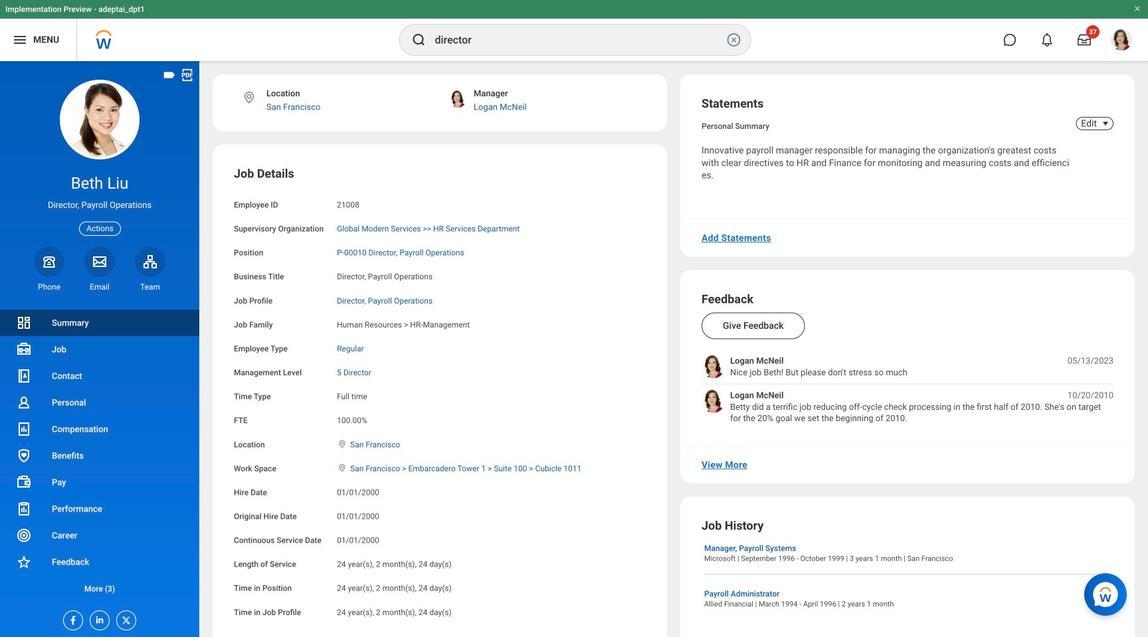 Task type: describe. For each thing, give the bounding box(es) containing it.
x image
[[117, 611, 132, 626]]

career image
[[16, 528, 32, 544]]

summary image
[[16, 315, 32, 331]]

benefits image
[[16, 448, 32, 464]]

2 employee's photo (logan mcneil) image from the top
[[702, 390, 725, 413]]

tag image
[[162, 68, 177, 82]]

justify image
[[12, 32, 28, 48]]

facebook image
[[64, 611, 78, 626]]

1 employee's photo (logan mcneil) image from the top
[[702, 355, 725, 378]]

0 horizontal spatial list
[[0, 310, 199, 602]]

0 vertical spatial location image
[[242, 90, 256, 105]]

compensation image
[[16, 421, 32, 437]]

performance image
[[16, 501, 32, 517]]

feedback image
[[16, 554, 32, 570]]

caret down image
[[1098, 118, 1114, 129]]

mail image
[[92, 254, 108, 270]]

pay image
[[16, 474, 32, 490]]

team beth liu element
[[135, 282, 165, 292]]

job image
[[16, 342, 32, 357]]

personal summary element
[[702, 119, 769, 131]]

view printable version (pdf) image
[[180, 68, 195, 82]]

contact image
[[16, 368, 32, 384]]

notifications large image
[[1041, 33, 1054, 47]]



Task type: vqa. For each thing, say whether or not it's contained in the screenshot.
the left list
yes



Task type: locate. For each thing, give the bounding box(es) containing it.
inbox large image
[[1078, 33, 1091, 47]]

location image
[[242, 90, 256, 105], [337, 439, 348, 449], [337, 463, 348, 473]]

view team image
[[142, 254, 158, 270]]

1 vertical spatial location image
[[337, 439, 348, 449]]

search image
[[411, 32, 427, 48]]

navigation pane region
[[0, 61, 199, 637]]

profile logan mcneil image
[[1111, 29, 1132, 53]]

Search Workday  search field
[[435, 25, 723, 54]]

2 vertical spatial location image
[[337, 463, 348, 473]]

linkedin image
[[90, 611, 105, 625]]

1 vertical spatial employee's photo (logan mcneil) image
[[702, 390, 725, 413]]

personal image
[[16, 395, 32, 411]]

list
[[0, 310, 199, 602], [702, 355, 1114, 424]]

group
[[234, 166, 646, 619]]

phone image
[[40, 254, 58, 270]]

0 vertical spatial employee's photo (logan mcneil) image
[[702, 355, 725, 378]]

banner
[[0, 0, 1148, 61]]

full time element
[[337, 389, 367, 401]]

1 horizontal spatial list
[[702, 355, 1114, 424]]

close environment banner image
[[1134, 5, 1142, 13]]

email beth liu element
[[84, 282, 115, 292]]

employee's photo (logan mcneil) image
[[702, 355, 725, 378], [702, 390, 725, 413]]

phone beth liu element
[[34, 282, 64, 292]]

x circle image
[[726, 32, 742, 48]]



